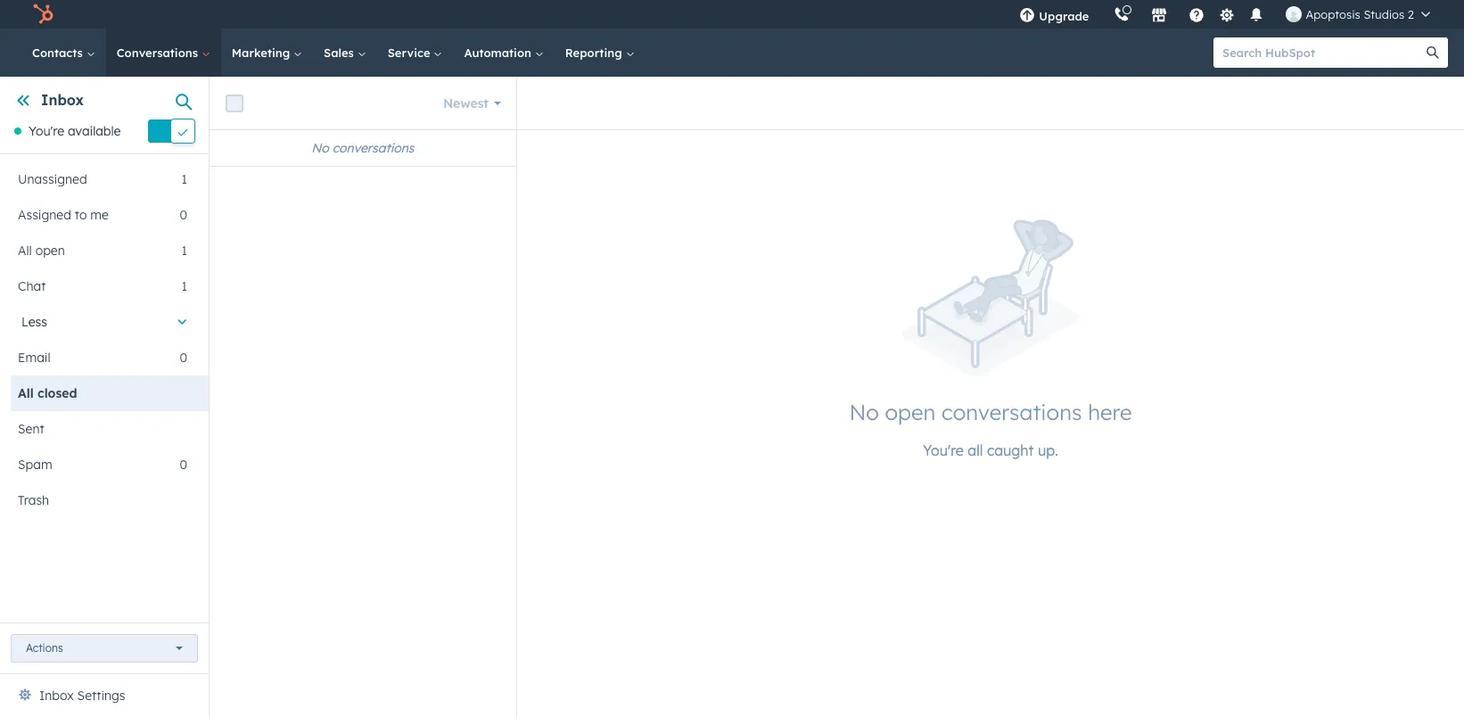 Task type: describe. For each thing, give the bounding box(es) containing it.
0 for spam
[[180, 457, 187, 473]]

caught
[[988, 442, 1034, 460]]

2
[[1409, 7, 1415, 21]]

all for all open
[[18, 243, 32, 259]]

less
[[21, 314, 47, 330]]

reporting
[[565, 46, 626, 60]]

service link
[[377, 29, 454, 77]]

1 horizontal spatial conversations
[[942, 399, 1083, 426]]

calling icon button
[[1108, 3, 1138, 26]]

newest button
[[432, 85, 513, 121]]

apoptosis studios 2 button
[[1276, 0, 1442, 29]]

calling icon image
[[1115, 7, 1131, 23]]

assigned to me
[[18, 207, 109, 223]]

spam
[[18, 457, 52, 473]]

you're available
[[29, 123, 121, 139]]

reporting link
[[555, 29, 646, 77]]

no open conversations here main content
[[210, 77, 1465, 717]]

trash
[[18, 493, 49, 509]]

automation
[[464, 46, 535, 60]]

sent
[[18, 421, 44, 437]]

open for no
[[886, 399, 936, 426]]

search image
[[1428, 46, 1440, 59]]

marketplaces button
[[1142, 0, 1179, 29]]

newest
[[443, 95, 489, 111]]

here
[[1089, 399, 1133, 426]]

Search HubSpot search field
[[1214, 37, 1433, 68]]

no open conversations here
[[850, 399, 1133, 426]]

hubspot image
[[32, 4, 54, 25]]

notifications image
[[1249, 8, 1266, 24]]

automation link
[[454, 29, 555, 77]]

trash button
[[11, 483, 187, 519]]

search button
[[1419, 37, 1449, 68]]

no conversations
[[312, 140, 414, 156]]

0 for assigned to me
[[180, 207, 187, 223]]

actions button
[[11, 634, 198, 663]]

hubspot link
[[21, 4, 67, 25]]

sales
[[324, 46, 357, 60]]

inbox settings
[[39, 688, 125, 704]]

sales link
[[313, 29, 377, 77]]

conversations
[[117, 46, 201, 60]]

sent button
[[11, 412, 187, 447]]

tara schultz image
[[1287, 6, 1303, 22]]

help image
[[1190, 8, 1206, 24]]

marketing link
[[221, 29, 313, 77]]

available
[[68, 123, 121, 139]]

inbox settings link
[[39, 685, 125, 707]]



Task type: vqa. For each thing, say whether or not it's contained in the screenshot.
second All from the bottom
yes



Task type: locate. For each thing, give the bounding box(es) containing it.
1 1 from the top
[[182, 172, 187, 188]]

inbox for inbox
[[41, 91, 84, 109]]

0 vertical spatial 1
[[182, 172, 187, 188]]

you're
[[29, 123, 64, 139], [923, 442, 964, 460]]

open up "you're all caught up."
[[886, 399, 936, 426]]

upgrade image
[[1020, 8, 1036, 24]]

2 1 from the top
[[182, 243, 187, 259]]

contacts link
[[21, 29, 106, 77]]

to
[[75, 207, 87, 223]]

you're all caught up.
[[923, 442, 1059, 460]]

unassigned
[[18, 172, 87, 188]]

1 vertical spatial all
[[18, 386, 34, 402]]

actions
[[26, 641, 63, 655]]

2 vertical spatial 1
[[182, 279, 187, 295]]

1 all from the top
[[18, 243, 32, 259]]

1 horizontal spatial you're
[[923, 442, 964, 460]]

3 1 from the top
[[182, 279, 187, 295]]

1 vertical spatial open
[[886, 399, 936, 426]]

0 vertical spatial conversations
[[333, 140, 414, 156]]

open inside the no open conversations here main content
[[886, 399, 936, 426]]

you're available image
[[14, 128, 21, 135]]

inbox for inbox settings
[[39, 688, 74, 704]]

0 vertical spatial no
[[312, 140, 329, 156]]

chat
[[18, 279, 46, 295]]

0 for email
[[180, 350, 187, 366]]

0 horizontal spatial open
[[35, 243, 65, 259]]

1 vertical spatial 0
[[180, 350, 187, 366]]

apoptosis studios 2
[[1307, 7, 1415, 21]]

0 vertical spatial you're
[[29, 123, 64, 139]]

me
[[90, 207, 109, 223]]

1 horizontal spatial no
[[850, 399, 880, 426]]

conversations
[[333, 140, 414, 156], [942, 399, 1083, 426]]

studios
[[1365, 7, 1405, 21]]

inbox
[[41, 91, 84, 109], [39, 688, 74, 704]]

all for all closed
[[18, 386, 34, 402]]

you're left all
[[923, 442, 964, 460]]

0 vertical spatial 0
[[180, 207, 187, 223]]

1 vertical spatial you're
[[923, 442, 964, 460]]

service
[[388, 46, 434, 60]]

all up chat
[[18, 243, 32, 259]]

menu item
[[1102, 0, 1106, 29]]

1 horizontal spatial open
[[886, 399, 936, 426]]

no
[[312, 140, 329, 156], [850, 399, 880, 426]]

menu
[[1008, 0, 1444, 29]]

upgrade
[[1040, 9, 1090, 23]]

0 horizontal spatial you're
[[29, 123, 64, 139]]

email
[[18, 350, 51, 366]]

all open
[[18, 243, 65, 259]]

inbox left settings
[[39, 688, 74, 704]]

marketing
[[232, 46, 294, 60]]

0 vertical spatial all
[[18, 243, 32, 259]]

1 vertical spatial conversations
[[942, 399, 1083, 426]]

0 vertical spatial open
[[35, 243, 65, 259]]

closed
[[38, 386, 77, 402]]

1 for all open
[[182, 243, 187, 259]]

1 for unassigned
[[182, 172, 187, 188]]

1 vertical spatial 1
[[182, 243, 187, 259]]

0 horizontal spatial conversations
[[333, 140, 414, 156]]

0
[[180, 207, 187, 223], [180, 350, 187, 366], [180, 457, 187, 473]]

up.
[[1038, 442, 1059, 460]]

you're for you're available
[[29, 123, 64, 139]]

apoptosis
[[1307, 7, 1361, 21]]

2 all from the top
[[18, 386, 34, 402]]

assigned
[[18, 207, 71, 223]]

all closed
[[18, 386, 77, 402]]

settings link
[[1216, 5, 1239, 24]]

help button
[[1183, 0, 1213, 29]]

no for no conversations
[[312, 140, 329, 156]]

3 0 from the top
[[180, 457, 187, 473]]

0 horizontal spatial no
[[312, 140, 329, 156]]

settings
[[77, 688, 125, 704]]

all
[[968, 442, 984, 460]]

all
[[18, 243, 32, 259], [18, 386, 34, 402]]

open
[[35, 243, 65, 259], [886, 399, 936, 426]]

you're for you're all caught up.
[[923, 442, 964, 460]]

you're right you're available icon
[[29, 123, 64, 139]]

settings image
[[1220, 8, 1236, 24]]

all inside button
[[18, 386, 34, 402]]

open down 'assigned'
[[35, 243, 65, 259]]

1 for chat
[[182, 279, 187, 295]]

1 vertical spatial no
[[850, 399, 880, 426]]

all closed button
[[11, 376, 187, 412]]

contacts
[[32, 46, 86, 60]]

you're inside the no open conversations here main content
[[923, 442, 964, 460]]

1
[[182, 172, 187, 188], [182, 243, 187, 259], [182, 279, 187, 295]]

1 vertical spatial inbox
[[39, 688, 74, 704]]

open for all
[[35, 243, 65, 259]]

no for no open conversations here
[[850, 399, 880, 426]]

all left closed
[[18, 386, 34, 402]]

0 vertical spatial inbox
[[41, 91, 84, 109]]

menu containing apoptosis studios 2
[[1008, 0, 1444, 29]]

conversations link
[[106, 29, 221, 77]]

2 vertical spatial 0
[[180, 457, 187, 473]]

marketplaces image
[[1152, 8, 1168, 24]]

notifications button
[[1242, 0, 1273, 29]]

1 0 from the top
[[180, 207, 187, 223]]

2 0 from the top
[[180, 350, 187, 366]]

inbox up you're available
[[41, 91, 84, 109]]



